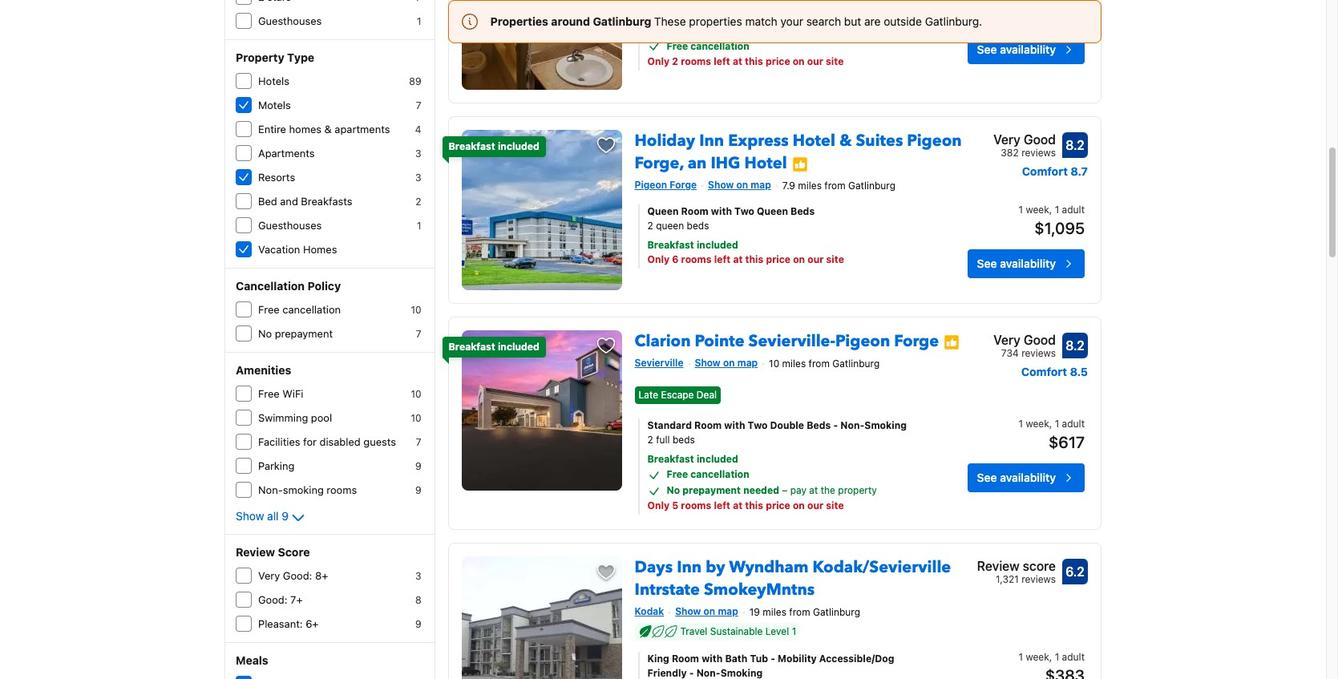 Task type: vqa. For each thing, say whether or not it's contained in the screenshot.


Task type: describe. For each thing, give the bounding box(es) containing it.
0 vertical spatial good:
[[283, 569, 312, 582]]

apartments
[[335, 123, 390, 136]]

8
[[415, 594, 421, 606]]

this for 2
[[745, 55, 763, 67]]

and
[[280, 195, 298, 208]]

clarion
[[635, 330, 691, 352]]

comfort for holiday inn express hotel & suites pigeon forge, an ihg hotel
[[1022, 164, 1068, 178]]

$1,095
[[1035, 219, 1085, 237]]

10 for free cancellation
[[411, 304, 421, 316]]

intrstate
[[635, 579, 700, 601]]

this property is part of our preferred partner program. it's committed to providing excellent service and good value. it'll pay us a higher commission if you make a booking. image for forge
[[944, 334, 960, 350]]

wyndham
[[729, 557, 809, 578]]

7 for type
[[416, 99, 421, 111]]

smokeymntns
[[704, 579, 815, 601]]

with for double
[[724, 420, 745, 432]]

6+
[[306, 617, 319, 630]]

standard
[[648, 420, 692, 432]]

2 down these
[[672, 55, 678, 67]]

2 inside queen room with two queen beds 2 queen beds breakfast included only 6 rooms left at this price on our site
[[648, 220, 653, 232]]

entire
[[258, 123, 286, 136]]

at down properties around gatlinburg these properties match your search but are outside gatlinburg.
[[733, 55, 743, 67]]

pool
[[311, 411, 332, 424]]

show on map for pointe
[[695, 357, 758, 369]]

no prepayment needed – pay at the property
[[667, 485, 877, 497]]

comfort 8.7
[[1022, 164, 1088, 178]]

at inside queen room with two queen beds 2 queen beds breakfast included only 6 rooms left at this price on our site
[[733, 253, 743, 265]]

late escape deal
[[639, 389, 717, 401]]

full
[[656, 434, 670, 446]]

needed
[[744, 485, 779, 497]]

type
[[287, 51, 315, 64]]

see availability for $617
[[977, 471, 1056, 485]]

gatlinburg for 7.9 miles from gatlinburg
[[848, 180, 896, 192]]

pigeon forge
[[635, 179, 697, 191]]

room for king
[[672, 653, 699, 665]]

1 queen from the left
[[648, 205, 679, 217]]

breakfast inside 2 queen beds breakfast included
[[648, 25, 694, 37]]

show for pigeon forge
[[708, 179, 734, 191]]

express
[[728, 130, 789, 152]]

escape
[[661, 389, 694, 401]]

, for $1,095
[[1050, 204, 1052, 216]]

left inside queen room with two queen beds 2 queen beds breakfast included only 6 rooms left at this price on our site
[[714, 253, 731, 265]]

inn for days
[[677, 557, 702, 578]]

good for holiday inn express hotel & suites pigeon forge, an ihg hotel
[[1024, 132, 1056, 147]]

see availability for $1,095
[[977, 256, 1056, 270]]

on up travel
[[704, 606, 716, 618]]

734
[[1002, 347, 1019, 359]]

gatlinburg for 10 miles from gatlinburg
[[833, 358, 880, 370]]

show for sevierville
[[695, 357, 721, 369]]

king room with bath tub - mobility accessible/dog friendly - non-smoking link
[[648, 652, 919, 679]]

are
[[865, 14, 881, 28]]

3 for apartments
[[415, 148, 421, 160]]

search
[[807, 14, 841, 28]]

with for queen
[[711, 205, 732, 217]]

19 miles from gatlinburg
[[750, 606, 860, 618]]

9 for non-smoking rooms
[[415, 484, 421, 496]]

6.2
[[1066, 565, 1085, 579]]

match
[[745, 14, 778, 28]]

show on map for inn
[[708, 179, 771, 191]]

7 for policy
[[416, 328, 421, 340]]

1 vertical spatial good:
[[258, 593, 288, 606]]

2 guesthouses from the top
[[258, 219, 322, 232]]

free down cancellation
[[258, 303, 280, 316]]

disabled
[[320, 435, 361, 448]]

miles for hotel
[[798, 180, 822, 192]]

19
[[750, 606, 760, 618]]

week for $617
[[1026, 418, 1050, 430]]

week for $1,095
[[1026, 204, 1050, 216]]

pay
[[790, 485, 807, 497]]

very good element for holiday inn express hotel & suites pigeon forge, an ihg hotel
[[994, 130, 1056, 149]]

adult for $1,095
[[1062, 204, 1085, 216]]

score
[[1023, 559, 1056, 574]]

at left the
[[809, 485, 818, 497]]

1 week , 1 adult $1,095
[[1019, 204, 1085, 237]]

10 for swimming pool
[[411, 412, 421, 424]]

forge,
[[635, 152, 684, 174]]

holiday inn express hotel & suites pigeon forge, an ihg hotel link
[[635, 123, 962, 174]]

prepayment for no prepayment
[[275, 327, 333, 340]]

cancellation
[[236, 279, 305, 293]]

map for express
[[751, 179, 771, 191]]

89
[[409, 75, 421, 87]]

2 vertical spatial map
[[718, 606, 738, 618]]

review score element
[[977, 557, 1056, 576]]

free wifi
[[258, 387, 304, 400]]

rooms for only 5 rooms left at this price on our site
[[681, 500, 712, 512]]

scored 6.2 element
[[1063, 559, 1088, 585]]

0 horizontal spatial &
[[324, 123, 332, 136]]

days inn by wyndham kodak/sevierville intrstate smokeymntns image
[[462, 557, 622, 679]]

vacation homes
[[258, 243, 337, 256]]

king
[[648, 653, 669, 665]]

vacation
[[258, 243, 300, 256]]

reviews for holiday inn express hotel & suites pigeon forge, an ihg hotel
[[1022, 147, 1056, 159]]

1 week , 1 adult
[[1019, 651, 1085, 663]]

see for $617
[[977, 471, 997, 485]]

two for queen
[[735, 205, 755, 217]]

swimming pool
[[258, 411, 332, 424]]

beds for double
[[807, 420, 831, 432]]

very good element for clarion pointe sevierville-pigeon forge
[[994, 330, 1056, 350]]

free cancellation for $617
[[667, 469, 750, 481]]

382
[[1001, 147, 1019, 159]]

1 vertical spatial cancellation
[[283, 303, 341, 316]]

on down ihg at the top right of page
[[737, 179, 748, 191]]

free cancellation for $595
[[667, 40, 750, 52]]

room for queen
[[681, 205, 709, 217]]

0 vertical spatial non-
[[841, 420, 865, 432]]

beds for queen
[[687, 6, 709, 18]]

outside
[[884, 14, 922, 28]]

left for 2
[[714, 55, 730, 67]]

0 vertical spatial hotel
[[793, 130, 836, 152]]

only for only 2 rooms left at this price on our site
[[648, 55, 670, 67]]

breakfast inside the 2 full beds breakfast included
[[648, 453, 694, 465]]

price for only 5 rooms left at this price on our site
[[766, 500, 791, 512]]

rooms for non-smoking rooms
[[327, 484, 357, 496]]

parking
[[258, 460, 295, 472]]

kodak
[[635, 606, 664, 618]]

resorts
[[258, 171, 295, 184]]

on inside queen room with two queen beds 2 queen beds breakfast included only 6 rooms left at this price on our site
[[793, 253, 805, 265]]

included inside 2 queen beds breakfast included
[[697, 25, 738, 37]]

clarion pointe sevierville-pigeon forge image
[[462, 330, 622, 491]]

all
[[267, 509, 279, 523]]

two for double
[[748, 420, 768, 432]]

9 for pleasant: 6+
[[415, 618, 421, 630]]

2 vertical spatial from
[[789, 606, 810, 618]]

only 2 rooms left at this price on our site
[[648, 55, 844, 67]]

inn for holiday
[[699, 130, 724, 152]]

rooms inside queen room with two queen beds 2 queen beds breakfast included only 6 rooms left at this price on our site
[[681, 253, 712, 265]]

gatlinburg for 19 miles from gatlinburg
[[813, 606, 860, 618]]

2 horizontal spatial -
[[834, 420, 838, 432]]

adult for $617
[[1062, 418, 1085, 430]]

cancellation for $617
[[691, 469, 750, 481]]

this for 5
[[745, 500, 763, 512]]

pigeon inside holiday inn express hotel & suites pigeon forge, an ihg hotel
[[907, 130, 962, 152]]

4
[[415, 123, 421, 136]]

1 horizontal spatial pigeon
[[836, 330, 890, 352]]

clarion pointe sevierville-pigeon forge
[[635, 330, 939, 352]]

facilities for disabled guests
[[258, 435, 396, 448]]

2 vertical spatial miles
[[763, 606, 787, 618]]

bath
[[725, 653, 748, 665]]

days inn by wyndham kodak/sevierville intrstate smokeymntns link
[[635, 550, 951, 601]]

sustainable
[[710, 626, 763, 638]]

non- inside king room with bath tub - mobility accessible/dog friendly - non-smoking
[[697, 667, 721, 679]]

homes
[[303, 243, 337, 256]]

1 vertical spatial free cancellation
[[258, 303, 341, 316]]

3 , from the top
[[1050, 651, 1052, 663]]

scored 8.2 element for holiday inn express hotel & suites pigeon forge, an ihg hotel
[[1063, 132, 1088, 158]]

smoking inside king room with bath tub - mobility accessible/dog friendly - non-smoking
[[721, 667, 763, 679]]

free down these
[[667, 40, 688, 52]]

ihg
[[711, 152, 741, 174]]

no for no prepayment
[[258, 327, 272, 340]]

8.7
[[1071, 164, 1088, 178]]

properties
[[689, 14, 742, 28]]

sevierville-
[[749, 330, 836, 352]]

site inside queen room with two queen beds 2 queen beds breakfast included only 6 rooms left at this price on our site
[[826, 253, 844, 265]]

days
[[635, 557, 673, 578]]

no prepayment
[[258, 327, 333, 340]]

free left wifi
[[258, 387, 280, 400]]

standard room with two double beds - non-smoking link
[[648, 419, 919, 433]]

king room with bath tub - mobility accessible/dog friendly - non-smoking
[[648, 653, 894, 679]]

2 full beds breakfast included
[[648, 434, 738, 465]]

room for standard
[[695, 420, 722, 432]]

our inside queen room with two queen beds 2 queen beds breakfast included only 6 rooms left at this price on our site
[[808, 253, 824, 265]]

3 for very good: 8+
[[415, 570, 421, 582]]

property type
[[236, 51, 315, 64]]

amenities
[[236, 363, 291, 377]]

review for score
[[977, 559, 1020, 574]]

friendly
[[648, 667, 687, 679]]

these
[[654, 14, 686, 28]]

properties around gatlinburg these properties match your search but are outside gatlinburg.
[[490, 14, 982, 28]]

8.5
[[1070, 365, 1088, 379]]

the
[[821, 485, 836, 497]]

wifi
[[283, 387, 304, 400]]

cancellation for $595
[[691, 40, 750, 52]]

colonial house motel image
[[462, 0, 622, 90]]

availability for $617
[[1000, 471, 1056, 485]]



Task type: locate. For each thing, give the bounding box(es) containing it.
show on map down pointe at the right of the page
[[695, 357, 758, 369]]

review
[[236, 545, 275, 559], [977, 559, 1020, 574]]

2 left these
[[648, 6, 653, 18]]

2 vertical spatial with
[[702, 653, 723, 665]]

suites
[[856, 130, 903, 152]]

1 vertical spatial queen
[[656, 220, 684, 232]]

queen left properties
[[656, 6, 684, 18]]

1 horizontal spatial hotel
[[793, 130, 836, 152]]

0 horizontal spatial smoking
[[721, 667, 763, 679]]

0 vertical spatial scored 8.2 element
[[1063, 132, 1088, 158]]

beds inside 2 queen beds breakfast included
[[687, 6, 709, 18]]

1 week , 1 adult $617
[[1019, 418, 1085, 452]]

2 3 from the top
[[415, 172, 421, 184]]

2 vertical spatial -
[[689, 667, 694, 679]]

pigeon down forge,
[[635, 179, 667, 191]]

with up the 2 full beds breakfast included
[[724, 420, 745, 432]]

beds for queen
[[791, 205, 815, 217]]

7+
[[290, 593, 303, 606]]

site down queen room with two queen beds link
[[826, 253, 844, 265]]

this property is part of our preferred partner program. it's committed to providing excellent service and good value. it'll pay us a higher commission if you make a booking. image
[[792, 156, 808, 172], [944, 334, 960, 350]]

hotels
[[258, 75, 290, 87]]

0 vertical spatial see availability link
[[968, 35, 1085, 64]]

1 horizontal spatial queen
[[757, 205, 788, 217]]

0 horizontal spatial pigeon
[[635, 179, 667, 191]]

3 reviews from the top
[[1022, 574, 1056, 586]]

0 vertical spatial guesthouses
[[258, 14, 322, 27]]

smoking up 'property'
[[865, 420, 907, 432]]

adult inside 1 week , 1 adult $617
[[1062, 418, 1085, 430]]

good for clarion pointe sevierville-pigeon forge
[[1024, 333, 1056, 347]]

2 see availability from the top
[[977, 256, 1056, 270]]

inn inside days inn by wyndham kodak/sevierville intrstate smokeymntns
[[677, 557, 702, 578]]

very good: 8+
[[258, 569, 328, 582]]

8.2
[[1066, 138, 1085, 152], [1066, 338, 1085, 353]]

pigeon
[[907, 130, 962, 152], [635, 179, 667, 191], [836, 330, 890, 352]]

no up amenities
[[258, 327, 272, 340]]

0 vertical spatial miles
[[798, 180, 822, 192]]

2 down the 4
[[416, 196, 421, 208]]

swimming
[[258, 411, 308, 424]]

availability for $1,095
[[1000, 256, 1056, 270]]

0 vertical spatial prepayment
[[275, 327, 333, 340]]

show down pointe at the right of the page
[[695, 357, 721, 369]]

1 vertical spatial two
[[748, 420, 768, 432]]

0 horizontal spatial queen
[[648, 205, 679, 217]]

& inside holiday inn express hotel & suites pigeon forge, an ihg hotel
[[840, 130, 852, 152]]

3 this from the top
[[745, 500, 763, 512]]

two inside queen room with two queen beds 2 queen beds breakfast included only 6 rooms left at this price on our site
[[735, 205, 755, 217]]

2 7 from the top
[[416, 328, 421, 340]]

1 horizontal spatial non-
[[697, 667, 721, 679]]

2 vertical spatial very
[[258, 569, 280, 582]]

only for only 5 rooms left at this price on our site
[[648, 500, 670, 512]]

very inside very good 382 reviews
[[994, 132, 1021, 147]]

1 7 from the top
[[416, 99, 421, 111]]

8.2 up 8.7
[[1066, 138, 1085, 152]]

, inside 1 week , 1 adult $1,095
[[1050, 204, 1052, 216]]

forge inside clarion pointe sevierville-pigeon forge link
[[894, 330, 939, 352]]

2 queen from the left
[[757, 205, 788, 217]]

beds
[[791, 205, 815, 217], [807, 420, 831, 432]]

1 good from the top
[[1024, 132, 1056, 147]]

0 vertical spatial 3
[[415, 148, 421, 160]]

1 see availability from the top
[[977, 43, 1056, 56]]

0 vertical spatial this property is part of our preferred partner program. it's committed to providing excellent service and good value. it'll pay us a higher commission if you make a booking. image
[[792, 156, 808, 172]]

show down ihg at the top right of page
[[708, 179, 734, 191]]

3 see from the top
[[977, 471, 997, 485]]

beds right double
[[807, 420, 831, 432]]

2 vertical spatial cancellation
[[691, 469, 750, 481]]

3 only from the top
[[648, 500, 670, 512]]

1 adult from the top
[[1062, 204, 1085, 216]]

see availability link down $1,095 on the right of page
[[968, 249, 1085, 278]]

room inside queen room with two queen beds 2 queen beds breakfast included only 6 rooms left at this price on our site
[[681, 205, 709, 217]]

0 vertical spatial cancellation
[[691, 40, 750, 52]]

0 vertical spatial reviews
[[1022, 147, 1056, 159]]

guesthouses up the type at the top of the page
[[258, 14, 322, 27]]

2 vertical spatial room
[[672, 653, 699, 665]]

queen room with two queen beds link
[[648, 204, 919, 219]]

two down ihg at the top right of page
[[735, 205, 755, 217]]

on
[[793, 55, 805, 67], [737, 179, 748, 191], [793, 253, 805, 265], [723, 357, 735, 369], [793, 500, 805, 512], [704, 606, 716, 618]]

smoking down bath
[[721, 667, 763, 679]]

beds for full
[[673, 434, 695, 446]]

apartments
[[258, 147, 315, 160]]

1 week from the top
[[1026, 204, 1050, 216]]

2 vertical spatial this
[[745, 500, 763, 512]]

1 vertical spatial inn
[[677, 557, 702, 578]]

see availability down 1 week , 1 adult $1,095
[[977, 256, 1056, 270]]

site down the
[[826, 500, 844, 512]]

rooms right smoking
[[327, 484, 357, 496]]

our for only 5 rooms left at this price on our site
[[808, 500, 824, 512]]

good inside very good 382 reviews
[[1024, 132, 1056, 147]]

kodak/sevierville
[[813, 557, 951, 578]]

1 vertical spatial breakfast included
[[449, 341, 540, 353]]

0 horizontal spatial this property is part of our preferred partner program. it's committed to providing excellent service and good value. it'll pay us a higher commission if you make a booking. image
[[792, 156, 808, 172]]

on down pointe at the right of the page
[[723, 357, 735, 369]]

1 guesthouses from the top
[[258, 14, 322, 27]]

only left 5
[[648, 500, 670, 512]]

0 vertical spatial adult
[[1062, 204, 1085, 216]]

2 for 2 queen beds breakfast included
[[648, 6, 653, 18]]

reviews inside very good 382 reviews
[[1022, 147, 1056, 159]]

on down pay
[[793, 500, 805, 512]]

1 vertical spatial show on map
[[695, 357, 758, 369]]

1 vertical spatial very good element
[[994, 330, 1056, 350]]

review inside review score 1,321 reviews
[[977, 559, 1020, 574]]

1 vertical spatial hotel
[[745, 152, 787, 174]]

very good 734 reviews
[[994, 333, 1056, 359]]

8.2 for clarion pointe sevierville-pigeon forge
[[1066, 338, 1085, 353]]

standard room with two double beds - non-smoking
[[648, 420, 907, 432]]

scored 8.2 element up 8.7
[[1063, 132, 1088, 158]]

map up sustainable
[[718, 606, 738, 618]]

3 week from the top
[[1026, 651, 1050, 663]]

2 vertical spatial site
[[826, 500, 844, 512]]

3 see availability link from the top
[[968, 464, 1085, 493]]

0 horizontal spatial non-
[[258, 484, 283, 496]]

non- right friendly
[[697, 667, 721, 679]]

1 vertical spatial this property is part of our preferred partner program. it's committed to providing excellent service and good value. it'll pay us a higher commission if you make a booking. image
[[944, 334, 960, 350]]

&
[[324, 123, 332, 136], [840, 130, 852, 152]]

3 adult from the top
[[1062, 651, 1085, 663]]

for
[[303, 435, 317, 448]]

see availability link
[[968, 35, 1085, 64], [968, 249, 1085, 278], [968, 464, 1085, 493]]

included inside queen room with two queen beds 2 queen beds breakfast included only 6 rooms left at this price on our site
[[697, 239, 738, 251]]

this property is part of our preferred partner program. it's committed to providing excellent service and good value. it'll pay us a higher commission if you make a booking. image for &
[[792, 156, 808, 172]]

show on map up travel
[[675, 606, 738, 618]]

beds down 7.9
[[791, 205, 815, 217]]

see availability for $595
[[977, 43, 1056, 56]]

1 vertical spatial -
[[771, 653, 775, 665]]

an
[[688, 152, 707, 174]]

1 vertical spatial see availability link
[[968, 249, 1085, 278]]

week inside 1 week , 1 adult $617
[[1026, 418, 1050, 430]]

2 scored 8.2 element from the top
[[1063, 333, 1088, 358]]

show all 9
[[236, 509, 289, 523]]

at right the 6
[[733, 253, 743, 265]]

pleasant: 6+
[[258, 617, 319, 630]]

site for only 5 rooms left at this price on our site
[[826, 500, 844, 512]]

this down match
[[745, 55, 763, 67]]

0 vertical spatial see availability
[[977, 43, 1056, 56]]

meals
[[236, 654, 268, 667]]

1 vertical spatial left
[[714, 253, 731, 265]]

very for holiday inn express hotel & suites pigeon forge, an ihg hotel
[[994, 132, 1021, 147]]

0 vertical spatial pigeon
[[907, 130, 962, 152]]

1 this from the top
[[745, 55, 763, 67]]

price down queen room with two queen beds link
[[766, 253, 791, 265]]

this property is part of our preferred partner program. it's committed to providing excellent service and good value. it'll pay us a higher commission if you make a booking. image for &
[[792, 156, 808, 172]]

- right double
[[834, 420, 838, 432]]

2 this from the top
[[745, 253, 764, 265]]

this property is part of our preferred partner program. it's committed to providing excellent service and good value. it'll pay us a higher commission if you make a booking. image up 7.9
[[792, 156, 808, 172]]

1 vertical spatial 7
[[416, 328, 421, 340]]

2 inside the 2 full beds breakfast included
[[648, 434, 653, 446]]

1 3 from the top
[[415, 148, 421, 160]]

1 horizontal spatial this property is part of our preferred partner program. it's committed to providing excellent service and good value. it'll pay us a higher commission if you make a booking. image
[[944, 334, 960, 350]]

2 left from the top
[[714, 253, 731, 265]]

comfort down very good 382 reviews
[[1022, 164, 1068, 178]]

2 horizontal spatial non-
[[841, 420, 865, 432]]

0 horizontal spatial this property is part of our preferred partner program. it's committed to providing excellent service and good value. it'll pay us a higher commission if you make a booking. image
[[792, 156, 808, 172]]

with inside queen room with two queen beds 2 queen beds breakfast included only 6 rooms left at this price on our site
[[711, 205, 732, 217]]

only 5 rooms left at this price on our site
[[648, 500, 844, 512]]

show inside dropdown button
[[236, 509, 264, 523]]

our down queen room with two queen beds link
[[808, 253, 824, 265]]

gatlinburg left these
[[593, 14, 651, 28]]

this property is part of our preferred partner program. it's committed to providing excellent service and good value. it'll pay us a higher commission if you make a booking. image for forge
[[944, 334, 960, 350]]

with for tub
[[702, 653, 723, 665]]

6
[[672, 253, 679, 265]]

gatlinburg up accessible/dog
[[813, 606, 860, 618]]

price down the no prepayment needed – pay at the property on the bottom of page
[[766, 500, 791, 512]]

1 horizontal spatial this property is part of our preferred partner program. it's committed to providing excellent service and good value. it'll pay us a higher commission if you make a booking. image
[[944, 334, 960, 350]]

0 horizontal spatial -
[[689, 667, 694, 679]]

, inside 1 week , 1 adult $617
[[1050, 418, 1052, 430]]

2 see availability link from the top
[[968, 249, 1085, 278]]

facilities
[[258, 435, 300, 448]]

review left the score
[[977, 559, 1020, 574]]

2 vertical spatial our
[[808, 500, 824, 512]]

two left double
[[748, 420, 768, 432]]

show up travel
[[675, 606, 701, 618]]

1 breakfast included from the top
[[449, 140, 540, 152]]

good:
[[283, 569, 312, 582], [258, 593, 288, 606]]

adult inside 1 week , 1 adult $1,095
[[1062, 204, 1085, 216]]

1 , from the top
[[1050, 204, 1052, 216]]

non-
[[841, 420, 865, 432], [258, 484, 283, 496], [697, 667, 721, 679]]

cancellation policy
[[236, 279, 341, 293]]

reviews right 1,321
[[1022, 574, 1056, 586]]

3 3 from the top
[[415, 570, 421, 582]]

reviews up comfort 8.7
[[1022, 147, 1056, 159]]

bed and breakfasts
[[258, 195, 352, 208]]

0 horizontal spatial forge
[[670, 179, 697, 191]]

3 see availability from the top
[[977, 471, 1056, 485]]

1 vertical spatial week
[[1026, 418, 1050, 430]]

1 vertical spatial see
[[977, 256, 997, 270]]

0 vertical spatial forge
[[670, 179, 697, 191]]

miles down sevierville-
[[782, 358, 806, 370]]

cancellation down policy on the left
[[283, 303, 341, 316]]

beds inside queen room with two queen beds 2 queen beds breakfast included only 6 rooms left at this price on our site
[[687, 220, 709, 232]]

show on map down ihg at the top right of page
[[708, 179, 771, 191]]

see availability link for $1,095
[[968, 249, 1085, 278]]

0 vertical spatial two
[[735, 205, 755, 217]]

1 vertical spatial beds
[[687, 220, 709, 232]]

left right the 6
[[714, 253, 731, 265]]

comfort for clarion pointe sevierville-pigeon forge
[[1022, 365, 1067, 379]]

very inside very good 734 reviews
[[994, 333, 1021, 347]]

on down queen room with two queen beds link
[[793, 253, 805, 265]]

comfort 8.5
[[1022, 365, 1088, 379]]

review down the show all 9
[[236, 545, 275, 559]]

see availability link for $617
[[968, 464, 1085, 493]]

site
[[826, 55, 844, 67], [826, 253, 844, 265], [826, 500, 844, 512]]

price inside queen room with two queen beds 2 queen beds breakfast included only 6 rooms left at this price on our site
[[766, 253, 791, 265]]

double
[[770, 420, 804, 432]]

reviews inside review score 1,321 reviews
[[1022, 574, 1056, 586]]

no up 5
[[667, 485, 680, 497]]

at down the no prepayment needed – pay at the property on the bottom of page
[[733, 500, 743, 512]]

1 vertical spatial only
[[648, 253, 670, 265]]

2 , from the top
[[1050, 418, 1052, 430]]

on down your
[[793, 55, 805, 67]]

1 vertical spatial availability
[[1000, 256, 1056, 270]]

2 for 2
[[416, 196, 421, 208]]

non- down parking
[[258, 484, 283, 496]]

very good element
[[994, 130, 1056, 149], [994, 330, 1056, 350]]

2 8.2 from the top
[[1066, 338, 1085, 353]]

0 vertical spatial -
[[834, 420, 838, 432]]

0 vertical spatial comfort
[[1022, 164, 1068, 178]]

reviews for clarion pointe sevierville-pigeon forge
[[1022, 347, 1056, 359]]

our down the
[[808, 500, 824, 512]]

map
[[751, 179, 771, 191], [738, 357, 758, 369], [718, 606, 738, 618]]

travel
[[680, 626, 708, 638]]

0 horizontal spatial review
[[236, 545, 275, 559]]

reviews inside very good 734 reviews
[[1022, 347, 1056, 359]]

week
[[1026, 204, 1050, 216], [1026, 418, 1050, 430], [1026, 651, 1050, 663]]

9 inside dropdown button
[[282, 509, 289, 523]]

1 only from the top
[[648, 55, 670, 67]]

1,321
[[996, 574, 1019, 586]]

inn inside holiday inn express hotel & suites pigeon forge, an ihg hotel
[[699, 130, 724, 152]]

, for $617
[[1050, 418, 1052, 430]]

only down these
[[648, 55, 670, 67]]

1 8.2 from the top
[[1066, 138, 1085, 152]]

queen down 7.9
[[757, 205, 788, 217]]

this property is part of our preferred partner program. it's committed to providing excellent service and good value. it'll pay us a higher commission if you make a booking. image up 7.9
[[792, 156, 808, 172]]

review for score
[[236, 545, 275, 559]]

availability down 1 week , 1 adult $617
[[1000, 471, 1056, 485]]

good: left 7+ on the bottom of page
[[258, 593, 288, 606]]

1 availability from the top
[[1000, 43, 1056, 56]]

0 horizontal spatial hotel
[[745, 152, 787, 174]]

cancellation down the 2 full beds breakfast included
[[691, 469, 750, 481]]

left for 5
[[714, 500, 731, 512]]

0 vertical spatial this property is part of our preferred partner program. it's committed to providing excellent service and good value. it'll pay us a higher commission if you make a booking. image
[[792, 156, 808, 172]]

10 for free wifi
[[411, 388, 421, 400]]

very good 382 reviews
[[994, 132, 1056, 159]]

2 vertical spatial reviews
[[1022, 574, 1056, 586]]

2 queen beds breakfast included
[[648, 6, 738, 37]]

property
[[236, 51, 284, 64]]

room inside king room with bath tub - mobility accessible/dog friendly - non-smoking
[[672, 653, 699, 665]]

beds right these
[[687, 6, 709, 18]]

1 vertical spatial from
[[809, 358, 830, 370]]

this down queen room with two queen beds link
[[745, 253, 764, 265]]

1 see from the top
[[977, 43, 997, 56]]

with left bath
[[702, 653, 723, 665]]

2 left full
[[648, 434, 653, 446]]

& right homes
[[324, 123, 332, 136]]

guests
[[364, 435, 396, 448]]

2 vertical spatial see availability
[[977, 471, 1056, 485]]

availability for $595
[[1000, 43, 1056, 56]]

2 site from the top
[[826, 253, 844, 265]]

level
[[766, 626, 789, 638]]

room
[[681, 205, 709, 217], [695, 420, 722, 432], [672, 653, 699, 665]]

good: 7+
[[258, 593, 303, 606]]

3 availability from the top
[[1000, 471, 1056, 485]]

2 queen from the top
[[656, 220, 684, 232]]

this property is part of our preferred partner program. it's committed to providing excellent service and good value. it'll pay us a higher commission if you make a booking. image left 734
[[944, 334, 960, 350]]

8.2 for holiday inn express hotel & suites pigeon forge, an ihg hotel
[[1066, 138, 1085, 152]]

2 vertical spatial show on map
[[675, 606, 738, 618]]

show for kodak
[[675, 606, 701, 618]]

from
[[825, 180, 846, 192], [809, 358, 830, 370], [789, 606, 810, 618]]

queen inside 2 queen beds breakfast included
[[656, 6, 684, 18]]

pointe
[[695, 330, 745, 352]]

homes
[[289, 123, 322, 136]]

2 good from the top
[[1024, 333, 1056, 347]]

with
[[711, 205, 732, 217], [724, 420, 745, 432], [702, 653, 723, 665]]

beds inside queen room with two queen beds 2 queen beds breakfast included only 6 rooms left at this price on our site
[[791, 205, 815, 217]]

room down 'pigeon forge'
[[681, 205, 709, 217]]

0 vertical spatial left
[[714, 55, 730, 67]]

see
[[977, 43, 997, 56], [977, 256, 997, 270], [977, 471, 997, 485]]

8+
[[315, 569, 328, 582]]

see availability down 1 week , 1 adult $617
[[977, 471, 1056, 485]]

0 vertical spatial our
[[807, 55, 824, 67]]

3 site from the top
[[826, 500, 844, 512]]

tub
[[750, 653, 768, 665]]

your
[[781, 14, 804, 28]]

0 vertical spatial no
[[258, 327, 272, 340]]

this down needed at the bottom of the page
[[745, 500, 763, 512]]

see availability link down 1 week , 1 adult $617
[[968, 464, 1085, 493]]

9 for parking
[[415, 460, 421, 472]]

2 vertical spatial ,
[[1050, 651, 1052, 663]]

beds inside the 2 full beds breakfast included
[[673, 434, 695, 446]]

show
[[708, 179, 734, 191], [695, 357, 721, 369], [236, 509, 264, 523], [675, 606, 701, 618]]

miles right 7.9
[[798, 180, 822, 192]]

holiday
[[635, 130, 695, 152]]

days inn by wyndham kodak/sevierville intrstate smokeymntns
[[635, 557, 951, 601]]

map down pointe at the right of the page
[[738, 357, 758, 369]]

0 vertical spatial 7
[[416, 99, 421, 111]]

0 vertical spatial only
[[648, 55, 670, 67]]

only inside queen room with two queen beds 2 queen beds breakfast included only 6 rooms left at this price on our site
[[648, 253, 670, 265]]

miles up "level"
[[763, 606, 787, 618]]

gatlinburg down sevierville-
[[833, 358, 880, 370]]

sevierville
[[635, 357, 684, 369]]

0 vertical spatial from
[[825, 180, 846, 192]]

- right tub
[[771, 653, 775, 665]]

scored 8.2 element for clarion pointe sevierville-pigeon forge
[[1063, 333, 1088, 358]]

rooms right 5
[[681, 500, 712, 512]]

queen up the 6
[[656, 220, 684, 232]]

left down properties
[[714, 55, 730, 67]]

guesthouses down the 'and' at the left top
[[258, 219, 322, 232]]

0 vertical spatial map
[[751, 179, 771, 191]]

3 7 from the top
[[416, 436, 421, 448]]

2 only from the top
[[648, 253, 670, 265]]

2 see from the top
[[977, 256, 997, 270]]

0 vertical spatial breakfast included
[[449, 140, 540, 152]]

1 vertical spatial 3
[[415, 172, 421, 184]]

deal
[[697, 389, 717, 401]]

2 vertical spatial week
[[1026, 651, 1050, 663]]

1 see availability link from the top
[[968, 35, 1085, 64]]

2 for 2 full beds breakfast included
[[648, 434, 653, 446]]

prepayment up only 5 rooms left at this price on our site
[[683, 485, 741, 497]]

1 scored 8.2 element from the top
[[1063, 132, 1088, 158]]

from for pigeon
[[809, 358, 830, 370]]

2 breakfast included from the top
[[449, 341, 540, 353]]

prepayment for no prepayment needed – pay at the property
[[683, 485, 741, 497]]

9
[[415, 460, 421, 472], [415, 484, 421, 496], [282, 509, 289, 523], [415, 618, 421, 630]]

no for no prepayment needed – pay at the property
[[667, 485, 680, 497]]

see availability link for $595
[[968, 35, 1085, 64]]

1 vertical spatial adult
[[1062, 418, 1085, 430]]

forge
[[670, 179, 697, 191], [894, 330, 939, 352]]

smoking
[[865, 420, 907, 432], [721, 667, 763, 679]]

see for $595
[[977, 43, 997, 56]]

very for clarion pointe sevierville-pigeon forge
[[994, 333, 1021, 347]]

breakfast inside queen room with two queen beds 2 queen beds breakfast included only 6 rooms left at this price on our site
[[648, 239, 694, 251]]

1 site from the top
[[826, 55, 844, 67]]

1 very good element from the top
[[994, 130, 1056, 149]]

queen down 'pigeon forge'
[[648, 205, 679, 217]]

queen inside queen room with two queen beds 2 queen beds breakfast included only 6 rooms left at this price on our site
[[656, 220, 684, 232]]

2 very good element from the top
[[994, 330, 1056, 350]]

2 vertical spatial see availability link
[[968, 464, 1085, 493]]

non-smoking rooms
[[258, 484, 357, 496]]

price
[[766, 55, 790, 67], [766, 253, 791, 265], [766, 500, 791, 512]]

good inside very good 734 reviews
[[1024, 333, 1056, 347]]

0 horizontal spatial no
[[258, 327, 272, 340]]

0 vertical spatial ,
[[1050, 204, 1052, 216]]

room up the 2 full beds breakfast included
[[695, 420, 722, 432]]

travel sustainable level 1
[[680, 626, 796, 638]]

1 horizontal spatial smoking
[[865, 420, 907, 432]]

price for only 2 rooms left at this price on our site
[[766, 55, 790, 67]]

0 vertical spatial this
[[745, 55, 763, 67]]

1 reviews from the top
[[1022, 147, 1056, 159]]

site down the search
[[826, 55, 844, 67]]

0 vertical spatial week
[[1026, 204, 1050, 216]]

1 queen from the top
[[656, 6, 684, 18]]

2 vertical spatial price
[[766, 500, 791, 512]]

included inside the 2 full beds breakfast included
[[697, 453, 738, 465]]

scored 8.2 element
[[1063, 132, 1088, 158], [1063, 333, 1088, 358]]

with inside king room with bath tub - mobility accessible/dog friendly - non-smoking
[[702, 653, 723, 665]]

& left 'suites'
[[840, 130, 852, 152]]

0 vertical spatial free cancellation
[[667, 40, 750, 52]]

map for sevierville-
[[738, 357, 758, 369]]

1 vertical spatial good
[[1024, 333, 1056, 347]]

this
[[745, 55, 763, 67], [745, 253, 764, 265], [745, 500, 763, 512]]

this property is part of our preferred partner program. it's committed to providing excellent service and good value. it'll pay us a higher commission if you make a booking. image
[[792, 156, 808, 172], [944, 334, 960, 350]]

room up friendly
[[672, 653, 699, 665]]

by
[[706, 557, 725, 578]]

1 vertical spatial very
[[994, 333, 1021, 347]]

1 vertical spatial non-
[[258, 484, 283, 496]]

beds down 'pigeon forge'
[[687, 220, 709, 232]]

3 for resorts
[[415, 172, 421, 184]]

breakfasts
[[301, 195, 352, 208]]

0 vertical spatial see
[[977, 43, 997, 56]]

this inside queen room with two queen beds 2 queen beds breakfast included only 6 rooms left at this price on our site
[[745, 253, 764, 265]]

2 availability from the top
[[1000, 256, 1056, 270]]

miles for pigeon
[[782, 358, 806, 370]]

holiday inn express hotel & suites pigeon forge, an ihg hotel image
[[462, 130, 622, 290]]

site for only 2 rooms left at this price on our site
[[826, 55, 844, 67]]

rooms for only 2 rooms left at this price on our site
[[681, 55, 711, 67]]

1 vertical spatial prepayment
[[683, 485, 741, 497]]

breakfast included for holiday
[[449, 140, 540, 152]]

0 vertical spatial with
[[711, 205, 732, 217]]

2 inside 2 queen beds breakfast included
[[648, 6, 653, 18]]

1 vertical spatial 8.2
[[1066, 338, 1085, 353]]

2 down 'pigeon forge'
[[648, 220, 653, 232]]

free cancellation up no prepayment
[[258, 303, 341, 316]]

2 vertical spatial free cancellation
[[667, 469, 750, 481]]

gatlinburg down 'suites'
[[848, 180, 896, 192]]

0 vertical spatial site
[[826, 55, 844, 67]]

our for only 2 rooms left at this price on our site
[[807, 55, 824, 67]]

review score 1,321 reviews
[[977, 559, 1056, 586]]

free
[[667, 40, 688, 52], [258, 303, 280, 316], [258, 387, 280, 400], [667, 469, 688, 481]]

rooms down 2 queen beds breakfast included at the top
[[681, 55, 711, 67]]

our
[[807, 55, 824, 67], [808, 253, 824, 265], [808, 500, 824, 512]]

1 vertical spatial forge
[[894, 330, 939, 352]]

reviews
[[1022, 147, 1056, 159], [1022, 347, 1056, 359], [1022, 574, 1056, 586]]

0 vertical spatial 8.2
[[1066, 138, 1085, 152]]

week inside 1 week , 1 adult $1,095
[[1026, 204, 1050, 216]]

free cancellation
[[667, 40, 750, 52], [258, 303, 341, 316], [667, 469, 750, 481]]

- right friendly
[[689, 667, 694, 679]]

2 reviews from the top
[[1022, 347, 1056, 359]]

–
[[782, 485, 788, 497]]

free down the 2 full beds breakfast included
[[667, 469, 688, 481]]

7.9 miles from gatlinburg
[[782, 180, 896, 192]]

reviews up comfort 8.5
[[1022, 347, 1056, 359]]

from for hotel
[[825, 180, 846, 192]]

3 left from the top
[[714, 500, 731, 512]]

1 left from the top
[[714, 55, 730, 67]]

see for $1,095
[[977, 256, 997, 270]]

2 adult from the top
[[1062, 418, 1085, 430]]

$617
[[1049, 433, 1085, 452]]

1 vertical spatial room
[[695, 420, 722, 432]]

see availability link down the $595
[[968, 35, 1085, 64]]

2 week from the top
[[1026, 418, 1050, 430]]

0 vertical spatial smoking
[[865, 420, 907, 432]]

2 vertical spatial left
[[714, 500, 731, 512]]

very good element up comfort 8.7
[[994, 130, 1056, 149]]



